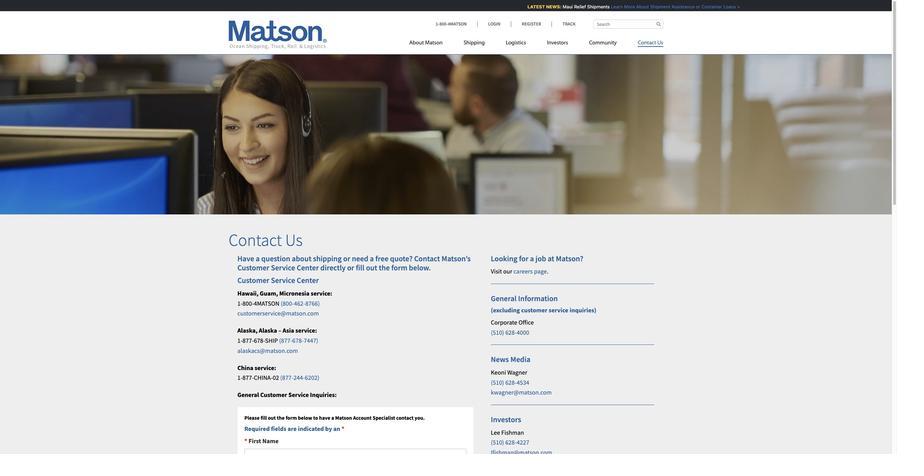 Task type: locate. For each thing, give the bounding box(es) containing it.
0 vertical spatial (877-
[[279, 337, 292, 345]]

required
[[244, 425, 270, 433]]

1 vertical spatial general
[[237, 392, 259, 400]]

lee fishman (510) 628-4227
[[491, 429, 529, 447]]

(510)
[[491, 329, 504, 337], [491, 379, 504, 387], [491, 439, 504, 447]]

0 vertical spatial form
[[391, 263, 407, 273]]

track link
[[552, 21, 576, 27]]

relief
[[573, 4, 585, 9]]

0 horizontal spatial fill
[[261, 415, 267, 422]]

1 horizontal spatial us
[[657, 40, 663, 46]]

2 (510) from the top
[[491, 379, 504, 387]]

1 vertical spatial service:
[[295, 327, 317, 335]]

2 628- from the top
[[505, 379, 517, 387]]

(510) for corporate
[[491, 329, 504, 337]]

investors down 'track' link
[[547, 40, 568, 46]]

678- up alaskacs@matson.com link at the bottom of the page
[[254, 337, 265, 345]]

or
[[695, 4, 699, 9], [343, 254, 350, 264], [347, 263, 354, 273]]

0 vertical spatial 628-
[[505, 329, 517, 337]]

(510) 628-4227 link
[[491, 439, 529, 447]]

general up (excluding
[[491, 294, 517, 304]]

1 vertical spatial center
[[297, 276, 319, 286]]

(510) inside lee fishman (510) 628-4227
[[491, 439, 504, 447]]

2 vertical spatial service:
[[255, 364, 276, 372]]

0 vertical spatial center
[[297, 263, 319, 273]]

1 horizontal spatial contact
[[414, 254, 440, 264]]

1 vertical spatial the
[[277, 415, 285, 422]]

(510) inside keoni wagner (510) 628-4534 kwagner@matson.com
[[491, 379, 504, 387]]

us up about
[[285, 230, 303, 251]]

out up fields on the left of the page
[[268, 415, 276, 422]]

lee
[[491, 429, 500, 437]]

628- inside lee fishman (510) 628-4227
[[505, 439, 517, 447]]

628- inside keoni wagner (510) 628-4534 kwagner@matson.com
[[505, 379, 517, 387]]

center
[[297, 263, 319, 273], [297, 276, 319, 286]]

0 vertical spatial service:
[[311, 290, 332, 298]]

(510) down the lee
[[491, 439, 504, 447]]

1 vertical spatial form
[[286, 415, 297, 422]]

1- inside alaska, alaska – asia service: 1-877-678-ship (877-678-7447) alaskacs@matson.com
[[237, 337, 243, 345]]

0 vertical spatial contact us
[[638, 40, 663, 46]]

1 horizontal spatial *
[[342, 425, 344, 433]]

1 vertical spatial 628-
[[505, 379, 517, 387]]

service: up "china-"
[[255, 364, 276, 372]]

1 vertical spatial contact us
[[229, 230, 303, 251]]

general inside general information (excluding customer service inquiries)
[[491, 294, 517, 304]]

please fill out the form below to have a matson account specialist contact you. required fields are indicated by an *
[[244, 415, 425, 433]]

inquiries:
[[310, 392, 337, 400]]

3 (510) from the top
[[491, 439, 504, 447]]

shipment
[[649, 4, 669, 9]]

0 vertical spatial general
[[491, 294, 517, 304]]

track
[[563, 21, 576, 27]]

1 vertical spatial *
[[244, 438, 247, 446]]

877-
[[243, 337, 254, 345], [243, 374, 254, 382]]

kwagner@matson.com
[[491, 389, 552, 397]]

to
[[313, 415, 318, 422]]

out
[[366, 263, 377, 273], [268, 415, 276, 422]]

contact down the search search field
[[638, 40, 656, 46]]

logistics
[[506, 40, 526, 46]]

(510) for keoni
[[491, 379, 504, 387]]

0 horizontal spatial contact us
[[229, 230, 303, 251]]

(510) down keoni
[[491, 379, 504, 387]]

have a question about shipping or need a free quote? contact matson's customer service center directly or fill out the form below. customer service center
[[237, 254, 471, 286]]

1 vertical spatial 877-
[[243, 374, 254, 382]]

the
[[379, 263, 390, 273], [277, 415, 285, 422]]

0 horizontal spatial general
[[237, 392, 259, 400]]

628- down "wagner"
[[505, 379, 517, 387]]

2 horizontal spatial contact
[[638, 40, 656, 46]]

1 horizontal spatial fill
[[356, 263, 364, 273]]

1 vertical spatial 800-
[[243, 300, 254, 308]]

investors inside investors link
[[547, 40, 568, 46]]

1 horizontal spatial matson
[[425, 40, 443, 46]]

service: up 7447)
[[295, 327, 317, 335]]

matson up an
[[335, 415, 352, 422]]

the up fields on the left of the page
[[277, 415, 285, 422]]

628- for 4227
[[505, 439, 517, 447]]

0 vertical spatial fill
[[356, 263, 364, 273]]

center up micronesia
[[297, 276, 319, 286]]

1- down hawaii,
[[237, 300, 243, 308]]

0 horizontal spatial about
[[409, 40, 424, 46]]

0 vertical spatial customer
[[237, 263, 269, 273]]

1 877- from the top
[[243, 337, 254, 345]]

shipments
[[586, 4, 608, 9]]

looking
[[491, 254, 518, 264]]

us
[[657, 40, 663, 46], [285, 230, 303, 251]]

0 horizontal spatial out
[[268, 415, 276, 422]]

by
[[325, 425, 332, 433]]

visit
[[491, 268, 502, 276]]

ship
[[265, 337, 278, 345]]

1 horizontal spatial investors
[[547, 40, 568, 46]]

information
[[518, 294, 558, 304]]

2 877- from the top
[[243, 374, 254, 382]]

1-800-4matson
[[436, 21, 467, 27]]

1 horizontal spatial form
[[391, 263, 407, 273]]

general down "china-"
[[237, 392, 259, 400]]

china
[[237, 364, 253, 372]]

1 vertical spatial (510)
[[491, 379, 504, 387]]

contact up have
[[229, 230, 282, 251]]

None search field
[[593, 20, 663, 29]]

1 vertical spatial investors
[[491, 415, 521, 425]]

0 vertical spatial matson
[[425, 40, 443, 46]]

fill right please
[[261, 415, 267, 422]]

news:
[[545, 4, 560, 9]]

2 vertical spatial 628-
[[505, 439, 517, 447]]

wagner
[[507, 369, 527, 377]]

0 vertical spatial investors
[[547, 40, 568, 46]]

4matson down guam,
[[254, 300, 279, 308]]

.
[[547, 268, 548, 276]]

account
[[353, 415, 372, 422]]

1- down china
[[237, 374, 243, 382]]

800-
[[439, 21, 448, 27], [243, 300, 254, 308]]

1 vertical spatial fill
[[261, 415, 267, 422]]

3 628- from the top
[[505, 439, 517, 447]]

1 vertical spatial contact
[[229, 230, 282, 251]]

0 vertical spatial contact
[[638, 40, 656, 46]]

1 vertical spatial (877-
[[280, 374, 294, 382]]

1 horizontal spatial 800-
[[439, 21, 448, 27]]

us down search image
[[657, 40, 663, 46]]

0 vertical spatial 877-
[[243, 337, 254, 345]]

2 vertical spatial (510)
[[491, 439, 504, 447]]

1 horizontal spatial 4matson
[[448, 21, 467, 27]]

800- down hawaii,
[[243, 300, 254, 308]]

0 horizontal spatial 800-
[[243, 300, 254, 308]]

2 center from the top
[[297, 276, 319, 286]]

out left quote?
[[366, 263, 377, 273]]

general
[[491, 294, 517, 304], [237, 392, 259, 400]]

1 horizontal spatial 678-
[[292, 337, 304, 345]]

office
[[519, 319, 534, 327]]

inquiries)
[[570, 307, 596, 315]]

contact us up question
[[229, 230, 303, 251]]

0 horizontal spatial the
[[277, 415, 285, 422]]

1 vertical spatial matson
[[335, 415, 352, 422]]

0 vertical spatial (510)
[[491, 329, 504, 337]]

1 vertical spatial 4matson
[[254, 300, 279, 308]]

1- inside china service: 1-877-china-02 (877-244-6202)
[[237, 374, 243, 382]]

2 vertical spatial customer
[[260, 392, 287, 400]]

628- inside corporate office (510) 628-4000
[[505, 329, 517, 337]]

quote?
[[390, 254, 413, 264]]

1 horizontal spatial contact us
[[638, 40, 663, 46]]

1 vertical spatial about
[[409, 40, 424, 46]]

news
[[491, 355, 509, 365]]

blue matson logo with ocean, shipping, truck, rail and logistics written beneath it. image
[[229, 21, 327, 49]]

micronesia
[[279, 290, 309, 298]]

directly
[[320, 263, 346, 273]]

877- down the alaska,
[[243, 337, 254, 345]]

banner image
[[0, 43, 892, 215]]

investors link
[[537, 37, 579, 51]]

matson
[[425, 40, 443, 46], [335, 415, 352, 422]]

1 vertical spatial out
[[268, 415, 276, 422]]

for
[[519, 254, 529, 264]]

center left directly
[[297, 263, 319, 273]]

1 horizontal spatial out
[[366, 263, 377, 273]]

1 center from the top
[[297, 263, 319, 273]]

0 vertical spatial the
[[379, 263, 390, 273]]

0 vertical spatial us
[[657, 40, 663, 46]]

1 horizontal spatial about
[[635, 4, 648, 9]]

1 678- from the left
[[254, 337, 265, 345]]

(877- right the 02 on the bottom
[[280, 374, 294, 382]]

service: inside alaska, alaska – asia service: 1-877-678-ship (877-678-7447) alaskacs@matson.com
[[295, 327, 317, 335]]

1- inside hawaii, guam, micronesia service: 1-800-4matson (800-462-8766) customerservice@matson.com
[[237, 300, 243, 308]]

contact
[[638, 40, 656, 46], [229, 230, 282, 251], [414, 254, 440, 264]]

7447)
[[304, 337, 318, 345]]

fill left free
[[356, 263, 364, 273]]

(877- down asia
[[279, 337, 292, 345]]

form right free
[[391, 263, 407, 273]]

contact us down search image
[[638, 40, 663, 46]]

matson down 1-800-4matson
[[425, 40, 443, 46]]

628- down fishman
[[505, 439, 517, 447]]

fill
[[356, 263, 364, 273], [261, 415, 267, 422]]

0 horizontal spatial matson
[[335, 415, 352, 422]]

0 vertical spatial about
[[635, 4, 648, 9]]

0 horizontal spatial contact
[[229, 230, 282, 251]]

1 vertical spatial us
[[285, 230, 303, 251]]

register link
[[511, 21, 552, 27]]

latest news: maui relief shipments learn more about shipment assistance or container loans >
[[526, 4, 739, 9]]

1 vertical spatial service
[[271, 276, 295, 286]]

search image
[[657, 22, 661, 26]]

a
[[256, 254, 260, 264], [370, 254, 374, 264], [530, 254, 534, 264], [331, 415, 334, 422]]

top menu navigation
[[409, 37, 663, 51]]

* right an
[[342, 425, 344, 433]]

out inside have a question about shipping or need a free quote? contact matson's customer service center directly or fill out the form below. customer service center
[[366, 263, 377, 273]]

(877-244-6202) link
[[280, 374, 319, 382]]

learn more about shipment assistance or container loans > link
[[610, 4, 739, 9]]

(510) down the corporate
[[491, 329, 504, 337]]

(excluding
[[491, 307, 520, 315]]

* left the first
[[244, 438, 247, 446]]

alaska
[[259, 327, 277, 335]]

alaska,
[[237, 327, 258, 335]]

service: inside hawaii, guam, micronesia service: 1-800-4matson (800-462-8766) customerservice@matson.com
[[311, 290, 332, 298]]

800- up about matson link
[[439, 21, 448, 27]]

investors up fishman
[[491, 415, 521, 425]]

the left quote?
[[379, 263, 390, 273]]

latest
[[526, 4, 544, 9]]

0 horizontal spatial 4matson
[[254, 300, 279, 308]]

4matson up shipping
[[448, 21, 467, 27]]

678- down asia
[[292, 337, 304, 345]]

indicated
[[298, 425, 324, 433]]

0 horizontal spatial 678-
[[254, 337, 265, 345]]

877- down china
[[243, 374, 254, 382]]

628- down the corporate
[[505, 329, 517, 337]]

1 (510) from the top
[[491, 329, 504, 337]]

shipping
[[464, 40, 485, 46]]

form up are at the left of page
[[286, 415, 297, 422]]

contact right quote?
[[414, 254, 440, 264]]

>
[[736, 4, 739, 9]]

customer
[[237, 263, 269, 273], [237, 276, 269, 286], [260, 392, 287, 400]]

(510) inside corporate office (510) 628-4000
[[491, 329, 504, 337]]

1- down the alaska,
[[237, 337, 243, 345]]

None text field
[[244, 450, 466, 455]]

below
[[298, 415, 312, 422]]

contact us inside the top menu navigation
[[638, 40, 663, 46]]

(877- inside alaska, alaska – asia service: 1-877-678-ship (877-678-7447) alaskacs@matson.com
[[279, 337, 292, 345]]

0 horizontal spatial form
[[286, 415, 297, 422]]

contact us link
[[627, 37, 663, 51]]

1 horizontal spatial general
[[491, 294, 517, 304]]

2 vertical spatial contact
[[414, 254, 440, 264]]

loans
[[722, 4, 735, 9]]

(877-678-7447) link
[[279, 337, 318, 345]]

contact inside the top menu navigation
[[638, 40, 656, 46]]

fill inside please fill out the form below to have a matson account specialist contact you. required fields are indicated by an *
[[261, 415, 267, 422]]

1 horizontal spatial the
[[379, 263, 390, 273]]

678-
[[254, 337, 265, 345], [292, 337, 304, 345]]

china-
[[254, 374, 273, 382]]

alaskacs@matson.com link
[[237, 347, 298, 355]]

0 vertical spatial out
[[366, 263, 377, 273]]

free
[[375, 254, 388, 264]]

1 628- from the top
[[505, 329, 517, 337]]

4matson
[[448, 21, 467, 27], [254, 300, 279, 308]]

news media
[[491, 355, 530, 365]]

more
[[623, 4, 634, 9]]

0 vertical spatial *
[[342, 425, 344, 433]]

877- inside alaska, alaska – asia service: 1-877-678-ship (877-678-7447) alaskacs@matson.com
[[243, 337, 254, 345]]

service: up 8766)
[[311, 290, 332, 298]]

form inside please fill out the form below to have a matson account specialist contact you. required fields are indicated by an *
[[286, 415, 297, 422]]

general information (excluding customer service inquiries)
[[491, 294, 596, 315]]



Task type: describe. For each thing, give the bounding box(es) containing it.
244-
[[294, 374, 305, 382]]

0 horizontal spatial us
[[285, 230, 303, 251]]

community
[[589, 40, 617, 46]]

2 vertical spatial service
[[288, 392, 309, 400]]

corporate
[[491, 319, 517, 327]]

matson's
[[442, 254, 471, 264]]

below.
[[409, 263, 431, 273]]

specialist
[[373, 415, 395, 422]]

or left need
[[343, 254, 350, 264]]

(800-462-8766) link
[[281, 300, 320, 308]]

* first name
[[244, 438, 279, 446]]

media
[[510, 355, 530, 365]]

hawaii, guam, micronesia service: 1-800-4matson (800-462-8766) customerservice@matson.com
[[237, 290, 332, 318]]

0 horizontal spatial *
[[244, 438, 247, 446]]

4000
[[517, 329, 529, 337]]

name
[[262, 438, 279, 446]]

1 vertical spatial customer
[[237, 276, 269, 286]]

shipping
[[313, 254, 342, 264]]

about matson
[[409, 40, 443, 46]]

matson inside please fill out the form below to have a matson account specialist contact you. required fields are indicated by an *
[[335, 415, 352, 422]]

customer
[[521, 307, 547, 315]]

* inside please fill out the form below to have a matson account specialist contact you. required fields are indicated by an *
[[342, 425, 344, 433]]

4534
[[517, 379, 529, 387]]

service: inside china service: 1-877-china-02 (877-244-6202)
[[255, 364, 276, 372]]

1-800-4matson link
[[436, 21, 477, 27]]

guam,
[[260, 290, 278, 298]]

login
[[488, 21, 501, 27]]

Search search field
[[593, 20, 663, 29]]

(510) 628-4534 link
[[491, 379, 529, 387]]

assistance
[[670, 4, 693, 9]]

learn
[[610, 4, 622, 9]]

service
[[549, 307, 568, 315]]

logistics link
[[495, 37, 537, 51]]

kwagner@matson.com link
[[491, 389, 552, 397]]

the inside have a question about shipping or need a free quote? contact matson's customer service center directly or fill out the form below. customer service center
[[379, 263, 390, 273]]

visit our careers page .
[[491, 268, 548, 276]]

general for customer
[[237, 392, 259, 400]]

careers
[[514, 268, 533, 276]]

fishman
[[501, 429, 524, 437]]

shipping link
[[453, 37, 495, 51]]

4227
[[517, 439, 529, 447]]

2 678- from the left
[[292, 337, 304, 345]]

fields
[[271, 425, 286, 433]]

4matson inside hawaii, guam, micronesia service: 1-800-4matson (800-462-8766) customerservice@matson.com
[[254, 300, 279, 308]]

need
[[352, 254, 368, 264]]

page
[[534, 268, 547, 276]]

general for information
[[491, 294, 517, 304]]

asia
[[283, 327, 294, 335]]

login link
[[477, 21, 511, 27]]

container
[[700, 4, 721, 9]]

0 horizontal spatial investors
[[491, 415, 521, 425]]

(800-
[[281, 300, 294, 308]]

keoni
[[491, 369, 506, 377]]

contact
[[396, 415, 414, 422]]

form inside have a question about shipping or need a free quote? contact matson's customer service center directly or fill out the form below. customer service center
[[391, 263, 407, 273]]

0 vertical spatial 4matson
[[448, 21, 467, 27]]

alaskacs@matson.com
[[237, 347, 298, 355]]

at
[[548, 254, 554, 264]]

have
[[319, 415, 330, 422]]

looking for a job at matson?
[[491, 254, 583, 264]]

matson inside the top menu navigation
[[425, 40, 443, 46]]

out inside please fill out the form below to have a matson account specialist contact you. required fields are indicated by an *
[[268, 415, 276, 422]]

1- up about matson link
[[436, 21, 439, 27]]

maui
[[561, 4, 572, 9]]

register
[[522, 21, 541, 27]]

about matson link
[[409, 37, 453, 51]]

about
[[292, 254, 311, 264]]

628- for 4000
[[505, 329, 517, 337]]

customerservice@matson.com link
[[237, 310, 319, 318]]

0 vertical spatial 800-
[[439, 21, 448, 27]]

corporate office (510) 628-4000
[[491, 319, 534, 337]]

keoni wagner (510) 628-4534 kwagner@matson.com
[[491, 369, 552, 397]]

have
[[237, 254, 254, 264]]

the inside please fill out the form below to have a matson account specialist contact you. required fields are indicated by an *
[[277, 415, 285, 422]]

are
[[288, 425, 297, 433]]

matson?
[[556, 254, 583, 264]]

question
[[261, 254, 290, 264]]

0 vertical spatial service
[[271, 263, 295, 273]]

(877- inside china service: 1-877-china-02 (877-244-6202)
[[280, 374, 294, 382]]

fill inside have a question about shipping or need a free quote? contact matson's customer service center directly or fill out the form below. customer service center
[[356, 263, 364, 273]]

us inside the top menu navigation
[[657, 40, 663, 46]]

(510) for lee
[[491, 439, 504, 447]]

or right directly
[[347, 263, 354, 273]]

contact inside have a question about shipping or need a free quote? contact matson's customer service center directly or fill out the form below. customer service center
[[414, 254, 440, 264]]

customerservice@matson.com
[[237, 310, 319, 318]]

our
[[503, 268, 512, 276]]

you.
[[415, 415, 425, 422]]

800- inside hawaii, guam, micronesia service: 1-800-4matson (800-462-8766) customerservice@matson.com
[[243, 300, 254, 308]]

(510) 628-4000 link
[[491, 329, 529, 337]]

please
[[244, 415, 260, 422]]

462-
[[294, 300, 305, 308]]

an
[[333, 425, 340, 433]]

or left container
[[695, 4, 699, 9]]

877- inside china service: 1-877-china-02 (877-244-6202)
[[243, 374, 254, 382]]

a inside please fill out the form below to have a matson account specialist contact you. required fields are indicated by an *
[[331, 415, 334, 422]]

about inside about matson link
[[409, 40, 424, 46]]

628- for 4534
[[505, 379, 517, 387]]

job
[[536, 254, 546, 264]]

china service: 1-877-china-02 (877-244-6202)
[[237, 364, 319, 382]]

careers page link
[[514, 268, 547, 276]]

02
[[273, 374, 279, 382]]

6202)
[[305, 374, 319, 382]]



Task type: vqa. For each thing, say whether or not it's contained in the screenshot.
must
no



